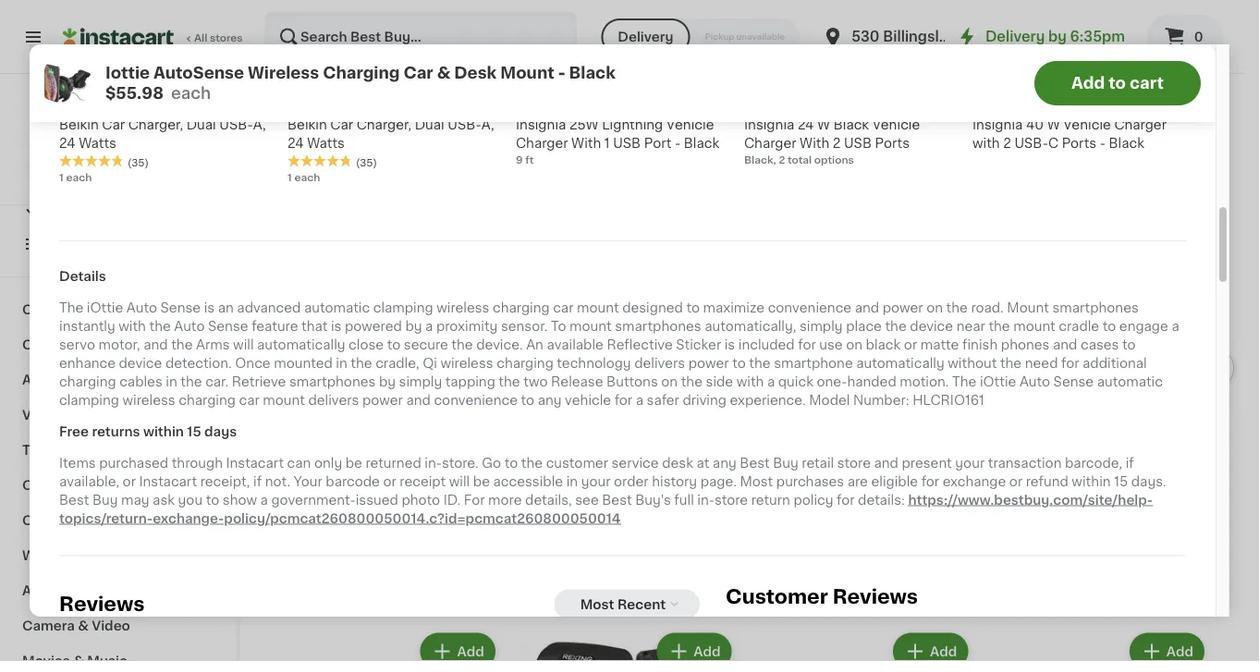 Task type: describe. For each thing, give the bounding box(es) containing it.
1 vertical spatial convenience
[[434, 394, 518, 407]]

charging down enhance
[[59, 376, 116, 389]]

wireless inside iottie autosense wireless charging car & desk mount - black $55.98 each
[[248, 65, 319, 81]]

mount, inside iottie wireless charging car mount, dash & windshield
[[278, 489, 323, 502]]

with down in-
[[575, 489, 604, 502]]

usb inside insignia 24 w black vehicle charger with 2 usb ports black, 2 total options
[[845, 137, 872, 150]]

a down buttons on the bottom of the page
[[636, 394, 644, 407]]

details
[[59, 270, 106, 283]]

1 horizontal spatial car
[[553, 302, 574, 315]]

1 vertical spatial automatic
[[1098, 376, 1164, 389]]

0 horizontal spatial be
[[346, 457, 363, 470]]

refund
[[1027, 476, 1069, 489]]

or down returned
[[383, 476, 397, 489]]

105
[[525, 446, 560, 466]]

computers & tablets
[[22, 303, 163, 316]]

1 horizontal spatial the
[[953, 376, 977, 389]]

to up the additional
[[1123, 339, 1137, 352]]

& inside camera & video link
[[78, 620, 89, 633]]

black inside insignia 25w lightning vehicle charger with 1 usb port - black 9 ft
[[684, 137, 720, 150]]

office link
[[11, 468, 225, 503]]

530 billingsley road
[[852, 30, 998, 43]]

& inside 'cables & chargers' link
[[72, 339, 83, 352]]

usb inside insignia 25w lightning vehicle charger with 1 usb port - black 9 ft
[[613, 137, 641, 150]]

to
[[551, 320, 567, 333]]

purchased
[[99, 457, 168, 470]]

the up driving
[[682, 376, 703, 389]]

the down detection.
[[181, 376, 202, 389]]

2 a, from the left
[[482, 119, 495, 132]]

each down view at the left
[[66, 173, 92, 183]]

2 horizontal spatial smartphones
[[1053, 302, 1140, 315]]

ports for c
[[1063, 137, 1097, 150]]

each inside item carousel region
[[284, 524, 310, 534]]

your
[[294, 476, 323, 489]]

history
[[652, 476, 698, 489]]

mount inside $ 55 98 $65.98 iottie autosense wireless charging car & desk mount - black
[[1126, 489, 1168, 502]]

desk
[[662, 457, 694, 470]]

1 vertical spatial your
[[582, 476, 611, 489]]

1 horizontal spatial power
[[689, 357, 730, 370]]

options
[[815, 155, 855, 166]]

technology
[[557, 357, 631, 370]]

black inside insignia 24 w black vehicle charger with 2 usb ports black, 2 total options
[[834, 119, 870, 132]]

https://www.bestbuy.com/site/help- topics/return-exchange-policy/pcmcat260800050014.c?id=pcmcat260800050014 link
[[59, 494, 1154, 526]]

iottie inside iottie autosense wireless charging car & desk mount - black $55.98 each
[[105, 65, 150, 81]]

2 vertical spatial sense
[[1054, 376, 1095, 389]]

and up place
[[855, 302, 880, 315]]

the left two
[[499, 376, 520, 389]]

0 horizontal spatial 2
[[779, 155, 786, 166]]

in-
[[579, 471, 596, 484]]

item carousel region
[[278, 207, 1235, 548]]

0 vertical spatial automatically
[[257, 339, 346, 352]]

free
[[59, 426, 89, 439]]

delivery for delivery by 6:35pm
[[986, 30, 1046, 43]]

charging down car.
[[179, 394, 236, 407]]

days
[[205, 426, 237, 439]]

car down iottie autosense wireless charging car & desk mount - black $55.98 each
[[331, 119, 354, 132]]

1 vertical spatial clamping
[[59, 394, 119, 407]]

you
[[178, 494, 203, 507]]

available
[[547, 339, 604, 352]]

for down present
[[922, 476, 940, 489]]

1 horizontal spatial reviews
[[833, 588, 919, 607]]

$ for 47
[[281, 447, 288, 457]]

2 horizontal spatial buy
[[774, 457, 799, 470]]

1 vertical spatial delivers
[[308, 394, 359, 407]]

instacart logo image
[[63, 26, 174, 48]]

1 (35) from the left
[[128, 158, 149, 168]]

handed
[[848, 376, 897, 389]]

1 left sale
[[288, 173, 292, 183]]

faceplate
[[593, 526, 657, 539]]

1 dual from the left
[[187, 119, 216, 132]]

https://www.bestbuy.com/site/help- topics/return-exchange-policy/pcmcat260800050014.c?id=pcmcat260800050014
[[59, 494, 1154, 526]]

free returns within 15 days
[[59, 426, 237, 439]]

2 watts from the left
[[307, 137, 345, 150]]

98 for 105
[[562, 447, 576, 457]]

order
[[614, 476, 649, 489]]

2 vertical spatial auto
[[1020, 376, 1051, 389]]

$ 55 98 $65.98 iottie autosense wireless charging car & desk mount - black
[[987, 446, 1177, 521]]

included
[[739, 339, 795, 352]]

mount inside the iottie auto sense is an advanced automatic clamping wireless charging car mount designed to maximize convenience and power on the road. mount smartphones instantly with the auto sense feature that is powered by a proximity sensor. to mount smartphones automatically, simply place the device near the mount cradle to engage a servo motor, and the arms will automatically close to secure the device. an available reflective sticker is included for use on black or matte finish phones and cases to enhance device detection. once mounted in the cradle, qi wireless charging technology delivers power to the smartphone automatically without the need for additional charging cables in the car. retrieve smartphones by simply tapping the two release buttons on the side with a quick one-handed motion. the iottie auto sense automatic clamping wireless charging car mount delivers power and convenience to any vehicle for a safer driving experience. model number: hlcrio161
[[1008, 302, 1050, 315]]

desk inside iottie autosense wireless charging car & desk mount - black $55.98 each
[[454, 65, 497, 81]]

charger for black
[[1115, 119, 1167, 132]]

matte
[[921, 339, 960, 352]]

customer reviews
[[726, 588, 919, 607]]

1 vertical spatial car
[[239, 394, 260, 407]]

0 vertical spatial device
[[911, 320, 954, 333]]

powered
[[345, 320, 402, 333]]

cart
[[1130, 75, 1165, 91]]

0 horizontal spatial with
[[119, 320, 146, 333]]

computers
[[22, 303, 98, 316]]

delivery for delivery
[[618, 31, 674, 43]]

0 vertical spatial sense
[[161, 302, 201, 315]]

tv & home theatre
[[22, 444, 152, 457]]

any inside the iottie auto sense is an advanced automatic clamping wireless charging car mount designed to maximize convenience and power on the road. mount smartphones instantly with the auto sense feature that is powered by a proximity sensor. to mount smartphones automatically, simply place the device near the mount cradle to engage a servo motor, and the arms will automatically close to secure the device. an available reflective sticker is included for use on black or matte finish phones and cases to enhance device detection. once mounted in the cradle, qi wireless charging technology delivers power to the smartphone automatically without the need for additional charging cables in the car. retrieve smartphones by simply tapping the two release buttons on the side with a quick one-handed motion. the iottie auto sense automatic clamping wireless charging car mount delivers power and convenience to any vehicle for a safer driving experience. model number: hlcrio161
[[538, 394, 562, 407]]

1 horizontal spatial in-
[[698, 494, 715, 507]]

dash inside iottie smartphone car mount, dash & windshield
[[751, 489, 784, 502]]

to down two
[[521, 394, 535, 407]]

office
[[22, 479, 64, 492]]

for down buttons on the bottom of the page
[[615, 394, 633, 407]]

1 down view at the left
[[59, 173, 64, 183]]

will inside the iottie auto sense is an advanced automatic clamping wireless charging car mount designed to maximize convenience and power on the road. mount smartphones instantly with the auto sense feature that is powered by a proximity sensor. to mount smartphones automatically, simply place the device near the mount cradle to engage a servo motor, and the arms will automatically close to secure the device. an available reflective sticker is included for use on black or matte finish phones and cases to enhance device detection. once mounted in the cradle, qi wireless charging technology delivers power to the smartphone automatically without the need for additional charging cables in the car. retrieve smartphones by simply tapping the two release buttons on the side with a quick one-handed motion. the iottie auto sense automatic clamping wireless charging car mount delivers power and convenience to any vehicle for a safer driving experience. model number: hlcrio161
[[233, 339, 254, 352]]

the down included on the right bottom of the page
[[750, 357, 771, 370]]

0 vertical spatial power
[[883, 302, 924, 315]]

iottie up instantly
[[87, 302, 123, 315]]

1 horizontal spatial 24
[[288, 137, 304, 150]]

the up near
[[947, 302, 968, 315]]

1 horizontal spatial on
[[847, 339, 863, 352]]

1 vertical spatial simply
[[399, 376, 442, 389]]

2 horizontal spatial on
[[927, 302, 944, 315]]

dash inside the "$ 105 98 $155.98 kenwood in-dash cd/dm receiver with built-in bluetooth & satellite radio-ready with detachable faceplate - black"
[[596, 471, 630, 484]]

release
[[551, 376, 604, 389]]

details:
[[859, 494, 906, 507]]

to up the cradle,
[[387, 339, 401, 352]]

car up best buy on the top of the page
[[102, 119, 125, 132]]

smartphone
[[790, 471, 871, 484]]

cables
[[119, 376, 163, 389]]

video games link
[[11, 398, 225, 433]]

all stores link
[[63, 11, 244, 63]]

the down the tablets
[[149, 320, 171, 333]]

insignia for insignia 24 w black vehicle charger with 2 usb ports
[[745, 119, 795, 132]]

1 vertical spatial by
[[406, 320, 422, 333]]

1 each left now
[[288, 173, 320, 183]]

view
[[63, 160, 88, 170]]

2 vertical spatial power
[[363, 394, 403, 407]]

full
[[675, 494, 695, 507]]

black inside $ 55 98 $65.98 iottie autosense wireless charging car & desk mount - black
[[987, 508, 1023, 521]]

iottie autosense wireless charging car & desk mount - black $55.98 each
[[105, 65, 616, 101]]

the down phones
[[1001, 357, 1022, 370]]

& inside the "$ 105 98 $155.98 kenwood in-dash cd/dm receiver with built-in bluetooth & satellite radio-ready with detachable faceplate - black"
[[725, 489, 735, 502]]

can
[[287, 457, 311, 470]]

1 horizontal spatial delivers
[[635, 357, 686, 370]]

1 inside "product" group
[[278, 524, 282, 534]]

maximize
[[704, 302, 765, 315]]

insignia 40 w vehicle charger with 2 usb-c ports - black
[[973, 119, 1167, 150]]

2 vertical spatial smartphones
[[289, 376, 376, 389]]

without
[[948, 357, 998, 370]]

1 horizontal spatial video
[[92, 620, 130, 633]]

& inside iottie autosense wireless charging car & desk mount - black $55.98 each
[[437, 65, 451, 81]]

charger inside insignia 24 w black vehicle charger with 2 usb ports black, 2 total options
[[745, 137, 797, 150]]

to inside button
[[1109, 75, 1127, 91]]

2 vertical spatial by
[[379, 376, 396, 389]]

& inside the computers & tablets link
[[101, 303, 112, 316]]

19
[[761, 446, 783, 466]]

$19.99 original price: $24.99 element
[[751, 444, 972, 468]]

or inside the iottie auto sense is an advanced automatic clamping wireless charging car mount designed to maximize convenience and power on the road. mount smartphones instantly with the auto sense feature that is powered by a proximity sensor. to mount smartphones automatically, simply place the device near the mount cradle to engage a servo motor, and the arms will automatically close to secure the device. an available reflective sticker is included for use on black or matte finish phones and cases to enhance device detection. once mounted in the cradle, qi wireless charging technology delivers power to the smartphone automatically without the need for additional charging cables in the car. retrieve smartphones by simply tapping the two release buttons on the side with a quick one-handed motion. the iottie auto sense automatic clamping wireless charging car mount delivers power and convenience to any vehicle for a safer driving experience. model number: hlcrio161
[[905, 339, 918, 352]]

a up experience.
[[768, 376, 775, 389]]

once
[[235, 357, 271, 370]]

$65.98
[[1047, 452, 1093, 465]]

- inside the "$ 105 98 $155.98 kenwood in-dash cd/dm receiver with built-in bluetooth & satellite radio-ready with detachable faceplate - black"
[[660, 526, 666, 539]]

computers & tablets link
[[11, 292, 225, 327]]

dash inside iottie wireless charging car mount, dash & windshield
[[327, 489, 360, 502]]

24 inside insignia 24 w black vehicle charger with 2 usb ports black, 2 total options
[[798, 119, 815, 132]]

items
[[59, 457, 96, 470]]

2 vertical spatial buy
[[92, 494, 118, 507]]

servo
[[59, 339, 95, 352]]

1 charger, from the left
[[128, 119, 183, 132]]

desk inside $ 55 98 $65.98 iottie autosense wireless charging car & desk mount - black
[[1090, 489, 1123, 502]]

an
[[526, 339, 544, 352]]

guarantee
[[142, 178, 196, 188]]

vehicle inside insignia 24 w black vehicle charger with 2 usb ports black, 2 total options
[[873, 119, 921, 132]]

1 horizontal spatial with
[[737, 376, 764, 389]]

and down qi at left bottom
[[407, 394, 431, 407]]

and right motor,
[[144, 339, 168, 352]]

- inside iottie autosense wireless charging car & desk mount - black $55.98 each
[[558, 65, 566, 81]]

0 vertical spatial wireless
[[437, 302, 490, 315]]

on
[[278, 164, 308, 184]]

wireless inside $ 55 98 $65.98 iottie autosense wireless charging car & desk mount - black
[[1099, 471, 1154, 484]]

proximity
[[437, 320, 498, 333]]

insignia for insignia 25w lightning vehicle charger with 1 usb port - black
[[516, 119, 566, 132]]

phones
[[1002, 339, 1050, 352]]

the down close
[[351, 357, 372, 370]]

sale
[[312, 164, 357, 184]]

1 horizontal spatial usb-
[[448, 119, 482, 132]]

barcode,
[[1066, 457, 1123, 470]]

1 horizontal spatial clamping
[[373, 302, 434, 315]]

black
[[866, 339, 901, 352]]

$ 47
[[281, 446, 313, 466]]

2 belkin from the left
[[288, 119, 327, 132]]

0 horizontal spatial usb-
[[220, 119, 253, 132]]

in inside the items purchased through instacart can only be returned in-store. go to the customer service desk at any best buy retail store and present your transaction barcode, if available, or instacart receipt, if not. your barcode or receipt will be accessible in your order history page. most purchases are eligible for exchange or refund within 15 days. best buy may ask you to show a government-issued photo id. for more details, see best buy's full in-store return policy for details:
[[567, 476, 578, 489]]

autosense inside iottie autosense wireless charging car & desk mount - black $55.98 each
[[154, 65, 244, 81]]

car up on
[[278, 98, 328, 124]]

to up "cases"
[[1103, 320, 1117, 333]]

the down 'proximity'
[[452, 339, 473, 352]]

1 horizontal spatial auto
[[174, 320, 205, 333]]

for
[[464, 494, 485, 507]]

to up side on the bottom of page
[[733, 357, 746, 370]]

mount inside iottie autosense wireless charging car & desk mount - black $55.98 each
[[501, 65, 555, 81]]

cell phone accessories
[[22, 514, 180, 527]]

0 horizontal spatial auto
[[127, 302, 157, 315]]

designed
[[623, 302, 683, 315]]

0 horizontal spatial the
[[59, 302, 83, 315]]

advanced
[[237, 302, 301, 315]]

add to cart button
[[1035, 61, 1202, 105]]

2 charger, from the left
[[357, 119, 412, 132]]

insignia inside insignia 40 w vehicle charger with 2 usb-c ports - black
[[973, 119, 1023, 132]]

stores
[[210, 33, 243, 43]]

iottie inside iottie smartphone car mount, dash & windshield
[[751, 471, 787, 484]]

a up secure
[[426, 320, 433, 333]]

car inside iottie autosense wireless charging car & desk mount - black $55.98 each
[[404, 65, 434, 81]]

number:
[[854, 394, 910, 407]]

0 horizontal spatial automatic
[[304, 302, 370, 315]]

home
[[57, 444, 97, 457]]

cell
[[22, 514, 48, 527]]

policy inside 'view pricing policy 100% satisfaction guarantee'
[[130, 160, 162, 170]]

0 vertical spatial if
[[1126, 457, 1135, 470]]

charging inside iottie autosense wireless charging car & desk mount - black $55.98 each
[[323, 65, 400, 81]]

wearables link
[[11, 538, 225, 574]]

2 vertical spatial wireless
[[123, 394, 175, 407]]

iottie inside $ 55 98 $65.98 iottie autosense wireless charging car & desk mount - black
[[987, 471, 1021, 484]]

$ for 22
[[63, 95, 70, 105]]

enhance
[[59, 357, 116, 370]]

1 horizontal spatial sense
[[208, 320, 248, 333]]

to up the 'sticker'
[[687, 302, 700, 315]]

or down the purchased
[[123, 476, 136, 489]]

0 horizontal spatial instacart
[[139, 476, 197, 489]]

secure
[[404, 339, 448, 352]]

charging down an
[[497, 357, 554, 370]]

vehicle for insignia 40 w vehicle charger with 2 usb-c ports - black
[[1064, 119, 1112, 132]]

- inside insignia 40 w vehicle charger with 2 usb-c ports - black
[[1101, 137, 1106, 150]]

(10)
[[346, 509, 365, 520]]

the up black
[[886, 320, 907, 333]]

0 vertical spatial instacart
[[226, 457, 284, 470]]

0 horizontal spatial 24
[[59, 137, 75, 150]]

usb- inside insignia 40 w vehicle charger with 2 usb-c ports - black
[[1015, 137, 1049, 150]]

view pricing policy link
[[63, 157, 173, 172]]

all
[[194, 33, 207, 43]]

vehicle
[[565, 394, 612, 407]]

2 horizontal spatial by
[[1049, 30, 1067, 43]]

product group containing 105
[[514, 215, 736, 539]]

returned
[[366, 457, 422, 470]]

0 horizontal spatial store
[[715, 494, 749, 507]]

lightning
[[602, 119, 664, 132]]

1 vertical spatial if
[[254, 476, 262, 489]]

1 vertical spatial be
[[473, 476, 490, 489]]

most recent
[[581, 599, 666, 612]]

for down are
[[837, 494, 855, 507]]

0 horizontal spatial is
[[204, 302, 215, 315]]

tv
[[22, 444, 40, 457]]

iottie smartphone car mount, dash & windshield
[[751, 471, 946, 502]]

mount, inside iottie smartphone car mount, dash & windshield
[[901, 471, 946, 484]]

black inside the "$ 105 98 $155.98 kenwood in-dash cd/dm receiver with built-in bluetooth & satellite radio-ready with detachable faceplate - black"
[[669, 526, 705, 539]]

47
[[288, 446, 313, 466]]

$ for 55
[[991, 447, 998, 457]]

iottie down the without at the bottom right
[[980, 376, 1017, 389]]

& inside iottie wireless charging car mount, dash & windshield
[[363, 489, 374, 502]]

any inside the items purchased through instacart can only be returned in-store. go to the customer service desk at any best buy retail store and present your transaction barcode, if available, or instacart receipt, if not. your barcode or receipt will be accessible in your order history page. most purchases are eligible for exchange or refund within 15 days. best buy may ask you to show a government-issued photo id. for more details, see best buy's full in-store return policy for details:
[[713, 457, 737, 470]]

motion.
[[900, 376, 950, 389]]

the up detection.
[[171, 339, 193, 352]]

satisfaction
[[78, 178, 140, 188]]

phone
[[52, 514, 94, 527]]

0 vertical spatial convenience
[[768, 302, 852, 315]]



Task type: vqa. For each thing, say whether or not it's contained in the screenshot.
is to the bottom
yes



Task type: locate. For each thing, give the bounding box(es) containing it.
any down two
[[538, 394, 562, 407]]

car & gps
[[278, 98, 426, 124]]

1 98 from the left
[[562, 447, 576, 457]]

1 horizontal spatial store
[[838, 457, 871, 470]]

98 inside $ 55 98 $65.98 iottie autosense wireless charging car & desk mount - black
[[1025, 447, 1040, 457]]

power
[[883, 302, 924, 315], [689, 357, 730, 370], [363, 394, 403, 407]]

22
[[70, 94, 95, 114]]

0 vertical spatial on
[[927, 302, 944, 315]]

camera & video link
[[11, 609, 225, 644]]

1 vertical spatial mount,
[[278, 489, 323, 502]]

charger, up best buy on the top of the page
[[128, 119, 183, 132]]

smartphones down mounted
[[289, 376, 376, 389]]

wearables
[[22, 549, 93, 562]]

1 each for 22
[[59, 173, 92, 183]]

2 horizontal spatial with
[[973, 137, 1001, 150]]

will down 'store.'
[[449, 476, 470, 489]]

add
[[1072, 75, 1106, 91], [457, 230, 485, 243], [694, 230, 721, 243], [931, 230, 958, 243], [1167, 230, 1194, 243], [457, 645, 485, 658], [694, 645, 721, 658], [931, 645, 958, 658], [1167, 645, 1194, 658]]

1 vertical spatial device
[[119, 357, 162, 370]]

sense down an
[[208, 320, 248, 333]]

$ up the accessible
[[518, 447, 525, 457]]

for right need
[[1062, 357, 1080, 370]]

98 right 55 at the bottom of the page
[[1025, 447, 1040, 457]]

- up insignia 25w lightning vehicle charger with 1 usb port - black 9 ft
[[558, 65, 566, 81]]

each down all
[[171, 86, 211, 101]]

2 horizontal spatial is
[[725, 339, 736, 352]]

$55.98 inside "product" group
[[336, 452, 382, 465]]

1 ports from the left
[[876, 137, 910, 150]]

1 horizontal spatial policy
[[794, 494, 834, 507]]

2 ports from the left
[[1063, 137, 1097, 150]]

on down place
[[847, 339, 863, 352]]

1 horizontal spatial convenience
[[768, 302, 852, 315]]

vehicle down 530 billingsley road popup button
[[873, 119, 921, 132]]

black down the full
[[669, 526, 705, 539]]

2
[[833, 137, 841, 150], [1004, 137, 1012, 150], [779, 155, 786, 166]]

1 belkin car charger, dual usb-a, 24 watts from the left
[[59, 119, 266, 150]]

retrieve
[[232, 376, 286, 389]]

1 vertical spatial 15
[[1115, 476, 1129, 489]]

2 vertical spatial is
[[725, 339, 736, 352]]

instacart up not.
[[226, 457, 284, 470]]

1 each inside "product" group
[[278, 524, 310, 534]]

40
[[1027, 119, 1044, 132]]

0 vertical spatial automatic
[[304, 302, 370, 315]]

$24.99
[[807, 452, 852, 465]]

0 button
[[1148, 15, 1224, 59]]

2 horizontal spatial mount
[[1126, 489, 1168, 502]]

that
[[302, 320, 328, 333]]

$55.98 right 22
[[105, 86, 164, 101]]

by down the cradle,
[[379, 376, 396, 389]]

w inside insignia 24 w black vehicle charger with 2 usb ports black, 2 total options
[[818, 119, 831, 132]]

qi
[[423, 357, 437, 370]]

detachable
[[514, 526, 589, 539]]

video down appliances link
[[92, 620, 130, 633]]

within inside the items purchased through instacart can only be returned in-store. go to the customer service desk at any best buy retail store and present your transaction barcode, if available, or instacart receipt, if not. your barcode or receipt will be accessible in your order history page. most purchases are eligible for exchange or refund within 15 days. best buy may ask you to show a government-issued photo id. for more details, see best buy's full in-store return policy for details:
[[1072, 476, 1112, 489]]

1 horizontal spatial is
[[331, 320, 342, 333]]

0 vertical spatial $55.98
[[105, 86, 164, 101]]

3 vehicle from the left
[[1064, 119, 1112, 132]]

audio
[[22, 374, 61, 387]]

smartphones down "designed"
[[615, 320, 702, 333]]

receipt,
[[200, 476, 250, 489]]

sense left an
[[161, 302, 201, 315]]

and down the cradle
[[1054, 339, 1078, 352]]

is down automatically,
[[725, 339, 736, 352]]

24 up view at the left
[[59, 137, 75, 150]]

0 vertical spatial smartphones
[[1053, 302, 1140, 315]]

1 horizontal spatial simply
[[800, 320, 843, 333]]

& inside iottie smartphone car mount, dash & windshield
[[788, 489, 798, 502]]

0 horizontal spatial (35)
[[128, 158, 149, 168]]

on up safer
[[662, 376, 678, 389]]

$ inside $ 47
[[281, 447, 288, 457]]

w for 24
[[818, 119, 831, 132]]

road.
[[972, 302, 1004, 315]]

vehicle inside insignia 40 w vehicle charger with 2 usb-c ports - black
[[1064, 119, 1112, 132]]

by left 6:35pm on the top right of the page
[[1049, 30, 1067, 43]]

0 horizontal spatial will
[[233, 339, 254, 352]]

charger inside insignia 25w lightning vehicle charger with 1 usb port - black 9 ft
[[516, 137, 568, 150]]

sense down need
[[1054, 376, 1095, 389]]

0 horizontal spatial $55.98
[[105, 86, 164, 101]]

charging inside $ 55 98 $65.98 iottie autosense wireless charging car & desk mount - black
[[987, 489, 1046, 502]]

in-
[[425, 457, 442, 470], [698, 494, 715, 507]]

0 vertical spatial your
[[956, 457, 985, 470]]

for up smartphone
[[799, 339, 817, 352]]

receiver
[[514, 489, 571, 502]]

store down page.
[[715, 494, 749, 507]]

2 up options
[[833, 137, 841, 150]]

$ up exchange
[[991, 447, 998, 457]]

charging inside iottie wireless charging car mount, dash & windshield
[[376, 471, 435, 484]]

2 windshield from the left
[[801, 489, 873, 502]]

through
[[172, 457, 223, 470]]

0 horizontal spatial in-
[[425, 457, 442, 470]]

1 down government-
[[278, 524, 282, 534]]

product group containing 19
[[751, 215, 972, 537]]

charger inside insignia 40 w vehicle charger with 2 usb-c ports - black
[[1115, 119, 1167, 132]]

1 windshield from the left
[[377, 489, 449, 502]]

98 for 55
[[1025, 447, 1040, 457]]

in inside the "$ 105 98 $155.98 kenwood in-dash cd/dm receiver with built-in bluetooth & satellite radio-ready with detachable faceplate - black"
[[643, 489, 654, 502]]

delivery inside delivery button
[[618, 31, 674, 43]]

15 inside the items purchased through instacart can only be returned in-store. go to the customer service desk at any best buy retail store and present your transaction barcode, if available, or instacart receipt, if not. your barcode or receipt will be accessible in your order history page. most purchases are eligible for exchange or refund within 15 days. best buy may ask you to show a government-issued photo id. for more details, see best buy's full in-store return policy for details:
[[1115, 476, 1129, 489]]

each
[[171, 86, 211, 101], [66, 173, 92, 183], [295, 173, 320, 183], [284, 524, 310, 534]]

iottie inside iottie wireless charging car mount, dash & windshield
[[278, 471, 314, 484]]

1 horizontal spatial be
[[473, 476, 490, 489]]

wireless
[[248, 65, 319, 81], [317, 471, 373, 484], [1099, 471, 1154, 484]]

$55.98 original price: $65.98 element
[[987, 444, 1209, 468]]

1 horizontal spatial 2
[[833, 137, 841, 150]]

2 (35) from the left
[[356, 158, 377, 168]]

0 vertical spatial be
[[346, 457, 363, 470]]

0 horizontal spatial clamping
[[59, 394, 119, 407]]

2 horizontal spatial usb-
[[1015, 137, 1049, 150]]

$ left 99
[[63, 95, 70, 105]]

mount,
[[901, 471, 946, 484], [278, 489, 323, 502]]

insignia inside insignia 25w lightning vehicle charger with 1 usb port - black 9 ft
[[516, 119, 566, 132]]

0 vertical spatial simply
[[800, 320, 843, 333]]

vehicle inside insignia 25w lightning vehicle charger with 1 usb port - black 9 ft
[[667, 119, 715, 132]]

24 up total
[[798, 119, 815, 132]]

& inside $ 55 98 $65.98 iottie autosense wireless charging car & desk mount - black
[[1076, 489, 1086, 502]]

belkin car charger, dual usb-a, 24 watts up guarantee
[[59, 119, 266, 150]]

wireless down 'only'
[[317, 471, 373, 484]]

$ inside $ 55 98 $65.98 iottie autosense wireless charging car & desk mount - black
[[991, 447, 998, 457]]

car inside $ 55 98 $65.98 iottie autosense wireless charging car & desk mount - black
[[1050, 489, 1073, 502]]

or down transaction
[[1010, 476, 1023, 489]]

1 horizontal spatial ports
[[1063, 137, 1097, 150]]

available,
[[59, 476, 119, 489]]

to right go
[[505, 457, 518, 470]]

1 vertical spatial wireless
[[441, 357, 494, 370]]

show
[[223, 494, 257, 507]]

charging
[[493, 302, 550, 315], [497, 357, 554, 370], [59, 376, 116, 389], [179, 394, 236, 407]]

present
[[902, 457, 953, 470]]

2 horizontal spatial power
[[883, 302, 924, 315]]

convenience down tapping
[[434, 394, 518, 407]]

appliances link
[[11, 574, 225, 609]]

store
[[838, 457, 871, 470], [715, 494, 749, 507]]

add inside button
[[1072, 75, 1106, 91]]

$ for 105
[[518, 447, 525, 457]]

2 vehicle from the left
[[873, 119, 921, 132]]

$47.98 original price: $55.98 element
[[278, 444, 499, 468]]

add button
[[422, 220, 494, 253], [659, 220, 730, 253], [895, 220, 967, 253], [1132, 220, 1204, 253], [422, 635, 494, 661], [659, 635, 730, 661], [895, 635, 967, 661], [1132, 635, 1204, 661]]

experience.
[[730, 394, 806, 407]]

1 horizontal spatial charger,
[[357, 119, 412, 132]]

1 horizontal spatial belkin
[[288, 119, 327, 132]]

with inside insignia 24 w black vehicle charger with 2 usb ports black, 2 total options
[[800, 137, 830, 150]]

best buy logo image
[[100, 96, 136, 131]]

1 horizontal spatial by
[[406, 320, 422, 333]]

service type group
[[602, 19, 800, 56]]

iottie
[[105, 65, 150, 81], [987, 471, 1021, 484]]

0 horizontal spatial usb
[[613, 137, 641, 150]]

1 vertical spatial auto
[[174, 320, 205, 333]]

0 horizontal spatial on
[[662, 376, 678, 389]]

0 horizontal spatial dual
[[187, 119, 216, 132]]

charger up black,
[[745, 137, 797, 150]]

iottie wireless charging car mount, dash & windshield
[[278, 471, 461, 502]]

best buy link
[[88, 96, 148, 154]]

0 vertical spatial store
[[838, 457, 871, 470]]

charging down transaction
[[987, 489, 1046, 502]]

autosense
[[154, 65, 244, 81], [1025, 471, 1096, 484]]

and inside the items purchased through instacart can only be returned in-store. go to the customer service desk at any best buy retail store and present your transaction barcode, if available, or instacart receipt, if not. your barcode or receipt will be accessible in your order history page. most purchases are eligible for exchange or refund within 15 days. best buy may ask you to show a government-issued photo id. for more details, see best buy's full in-store return policy for details:
[[875, 457, 899, 470]]

each inside iottie autosense wireless charging car & desk mount - black $55.98 each
[[171, 86, 211, 101]]

1 w from the left
[[818, 119, 831, 132]]

convenience
[[768, 302, 852, 315], [434, 394, 518, 407]]

0 vertical spatial charging
[[323, 65, 400, 81]]

2 horizontal spatial 2
[[1004, 137, 1012, 150]]

1 horizontal spatial smartphones
[[615, 320, 702, 333]]

the down road.
[[989, 320, 1011, 333]]

charger for 9
[[516, 137, 568, 150]]

w up c
[[1048, 119, 1061, 132]]

black down the add to cart
[[1110, 137, 1145, 150]]

2 vertical spatial with
[[737, 376, 764, 389]]

0 vertical spatial 15
[[187, 426, 201, 439]]

your up exchange
[[956, 457, 985, 470]]

lists link
[[11, 226, 225, 263]]

1 horizontal spatial iottie
[[987, 471, 1021, 484]]

$105.98 original price: $155.98 element
[[514, 444, 736, 468]]

close
[[349, 339, 384, 352]]

1 each for $55.98
[[278, 524, 310, 534]]

charging up the car & gps
[[323, 65, 400, 81]]

$55.98 inside iottie autosense wireless charging car & desk mount - black $55.98 each
[[105, 86, 164, 101]]

device.
[[477, 339, 523, 352]]

2 usb from the left
[[845, 137, 872, 150]]

1 vertical spatial on
[[847, 339, 863, 352]]

1 horizontal spatial $55.98
[[336, 452, 382, 465]]

1 horizontal spatial usb
[[845, 137, 872, 150]]

2 w from the left
[[1048, 119, 1061, 132]]

will inside the items purchased through instacart can only be returned in-store. go to the customer service desk at any best buy retail store and present your transaction barcode, if available, or instacart receipt, if not. your barcode or receipt will be accessible in your order history page. most purchases are eligible for exchange or refund within 15 days. best buy may ask you to show a government-issued photo id. for more details, see best buy's full in-store return policy for details:
[[449, 476, 470, 489]]

ports for usb
[[876, 137, 910, 150]]

with inside insignia 40 w vehicle charger with 2 usb-c ports - black
[[973, 137, 1001, 150]]

charging
[[323, 65, 400, 81], [376, 471, 435, 484], [987, 489, 1046, 502]]

windshield down smartphone
[[801, 489, 873, 502]]

1 vehicle from the left
[[667, 119, 715, 132]]

2 dual from the left
[[415, 119, 445, 132]]

0 vertical spatial video
[[22, 409, 61, 422]]

100% satisfaction guarantee button
[[29, 172, 207, 191]]

cradle
[[1060, 320, 1100, 333]]

delivery
[[986, 30, 1046, 43], [618, 31, 674, 43]]

mount up phones
[[1008, 302, 1050, 315]]

windshield inside iottie smartphone car mount, dash & windshield
[[801, 489, 873, 502]]

1 inside insignia 25w lightning vehicle charger with 1 usb port - black 9 ft
[[605, 137, 610, 150]]

with down the full
[[659, 508, 688, 521]]

0 horizontal spatial mount,
[[278, 489, 323, 502]]

None search field
[[265, 11, 578, 63]]

kenwood
[[514, 471, 575, 484]]

insignia 24 w black vehicle charger with 2 usb ports black, 2 total options
[[745, 119, 921, 166]]

0 horizontal spatial vehicle
[[667, 119, 715, 132]]

delivery inside the delivery by 6:35pm link
[[986, 30, 1046, 43]]

99
[[97, 95, 111, 105]]

wireless down cables in the left bottom of the page
[[123, 394, 175, 407]]

1 vertical spatial iottie
[[987, 471, 1021, 484]]

your up see
[[582, 476, 611, 489]]

car inside iottie wireless charging car mount, dash & windshield
[[438, 471, 461, 484]]

0 horizontal spatial autosense
[[154, 65, 244, 81]]

ports inside insignia 24 w black vehicle charger with 2 usb ports black, 2 total options
[[876, 137, 910, 150]]

in right mounted
[[336, 357, 348, 370]]

0 horizontal spatial mount
[[501, 65, 555, 81]]

hlcrio161
[[913, 394, 985, 407]]

car down retrieve
[[239, 394, 260, 407]]

0 horizontal spatial simply
[[399, 376, 442, 389]]

1 a, from the left
[[253, 119, 266, 132]]

9
[[516, 155, 523, 166]]

bluetooth
[[657, 489, 721, 502]]

6:35pm
[[1071, 30, 1126, 43]]

automatic
[[304, 302, 370, 315], [1098, 376, 1164, 389]]

if left not.
[[254, 476, 262, 489]]

with up experience.
[[737, 376, 764, 389]]

dash down $155.98
[[596, 471, 630, 484]]

if
[[1126, 457, 1135, 470], [254, 476, 262, 489]]

530
[[852, 30, 880, 43]]

0 horizontal spatial if
[[254, 476, 262, 489]]

wireless inside iottie wireless charging car mount, dash & windshield
[[317, 471, 373, 484]]

1 vertical spatial desk
[[1090, 489, 1123, 502]]

1 insignia from the left
[[516, 119, 566, 132]]

100%
[[47, 178, 75, 188]]

ask
[[153, 494, 175, 507]]

vehicle
[[667, 119, 715, 132], [873, 119, 921, 132], [1064, 119, 1112, 132]]

policy inside the items purchased through instacart can only be returned in-store. go to the customer service desk at any best buy retail store and present your transaction barcode, if available, or instacart receipt, if not. your barcode or receipt will be accessible in your order history page. most purchases are eligible for exchange or refund within 15 days. best buy may ask you to show a government-issued photo id. for more details, see best buy's full in-store return policy for details:
[[794, 494, 834, 507]]

autosense inside $ 55 98 $65.98 iottie autosense wireless charging car & desk mount - black
[[1025, 471, 1096, 484]]

clamping
[[373, 302, 434, 315], [59, 394, 119, 407]]

25w
[[570, 119, 599, 132]]

ports inside insignia 40 w vehicle charger with 2 usb-c ports - black
[[1063, 137, 1097, 150]]

video down audio
[[22, 409, 61, 422]]

iottie down 19
[[751, 471, 787, 484]]

government-
[[271, 494, 356, 507]]

0 vertical spatial within
[[143, 426, 184, 439]]

0 vertical spatial in-
[[425, 457, 442, 470]]

1 vertical spatial autosense
[[1025, 471, 1096, 484]]

1 vertical spatial is
[[331, 320, 342, 333]]

most left recent
[[581, 599, 615, 612]]

0 horizontal spatial convenience
[[434, 394, 518, 407]]

1 horizontal spatial desk
[[1090, 489, 1123, 502]]

driving
[[683, 394, 727, 407]]

smartphones up the cradle
[[1053, 302, 1140, 315]]

1 horizontal spatial a,
[[482, 119, 495, 132]]

2 belkin car charger, dual usb-a, 24 watts from the left
[[288, 119, 495, 150]]

within up the theatre
[[143, 426, 184, 439]]

2 left total
[[779, 155, 786, 166]]

1 horizontal spatial 15
[[1115, 476, 1129, 489]]

product group
[[278, 215, 499, 537], [514, 215, 736, 539], [751, 215, 972, 537], [987, 215, 1209, 540], [278, 629, 499, 661], [514, 629, 736, 661], [751, 629, 972, 661], [987, 629, 1209, 661]]

$ inside $ 22 99
[[63, 95, 70, 105]]

with inside insignia 25w lightning vehicle charger with 1 usb port - black 9 ft
[[572, 137, 601, 150]]

vehicle for insignia 25w lightning vehicle charger with 1 usb port - black 9 ft
[[667, 119, 715, 132]]

1 vertical spatial will
[[449, 476, 470, 489]]

in- right the full
[[698, 494, 715, 507]]

1 usb from the left
[[613, 137, 641, 150]]

0 horizontal spatial reviews
[[59, 595, 145, 615]]

2 inside insignia 40 w vehicle charger with 2 usb-c ports - black
[[1004, 137, 1012, 150]]

power up black
[[883, 302, 924, 315]]

a right engage
[[1172, 320, 1180, 333]]

1 watts from the left
[[79, 137, 116, 150]]

1 vertical spatial automatically
[[857, 357, 945, 370]]

insignia inside insignia 24 w black vehicle charger with 2 usb ports black, 2 total options
[[745, 119, 795, 132]]

usb down lightning
[[613, 137, 641, 150]]

lists
[[52, 238, 84, 251]]

most up return at the right bottom of page
[[740, 476, 774, 489]]

1 belkin from the left
[[59, 119, 99, 132]]

are
[[848, 476, 869, 489]]

the inside the items purchased through instacart can only be returned in-store. go to the customer service desk at any best buy retail store and present your transaction barcode, if available, or instacart receipt, if not. your barcode or receipt will be accessible in your order history page. most purchases are eligible for exchange or refund within 15 days. best buy may ask you to show a government-issued photo id. for more details, see best buy's full in-store return policy for details:
[[522, 457, 543, 470]]

by up secure
[[406, 320, 422, 333]]

car down 'refund'
[[1050, 489, 1073, 502]]

car inside iottie smartphone car mount, dash & windshield
[[874, 471, 897, 484]]

within down the barcode,
[[1072, 476, 1112, 489]]

$55.98
[[105, 86, 164, 101], [336, 452, 382, 465]]

1 horizontal spatial w
[[1048, 119, 1061, 132]]

$ inside the "$ 105 98 $155.98 kenwood in-dash cd/dm receiver with built-in bluetooth & satellite radio-ready with detachable faceplate - black"
[[518, 447, 525, 457]]

delivery by 6:35pm link
[[956, 26, 1126, 48]]

delivers down mounted
[[308, 394, 359, 407]]

& inside tv & home theatre link
[[43, 444, 54, 457]]

shop link
[[11, 152, 225, 189]]

w inside insignia 40 w vehicle charger with 2 usb-c ports - black
[[1048, 119, 1061, 132]]

most inside button
[[581, 599, 615, 612]]

sticker
[[676, 339, 722, 352]]

https://www.bestbuy.com/site/help-
[[909, 494, 1154, 507]]

1 vertical spatial sense
[[208, 320, 248, 333]]

black inside insignia 40 w vehicle charger with 2 usb-c ports - black
[[1110, 137, 1145, 150]]

3 insignia from the left
[[973, 119, 1023, 132]]

belkin up on
[[288, 119, 327, 132]]

to right you
[[206, 494, 219, 507]]

$19.99
[[1029, 100, 1072, 113]]

2 horizontal spatial sense
[[1054, 376, 1095, 389]]

1 vertical spatial in-
[[698, 494, 715, 507]]

iottie up 99
[[105, 65, 150, 81]]

auto up arms
[[174, 320, 205, 333]]

buy up view pricing policy link
[[122, 138, 148, 151]]

2 98 from the left
[[1025, 447, 1040, 457]]

each left now
[[295, 173, 320, 183]]

most inside the items purchased through instacart can only be returned in-store. go to the customer service desk at any best buy retail store and present your transaction barcode, if available, or instacart receipt, if not. your barcode or receipt will be accessible in your order history page. most purchases are eligible for exchange or refund within 15 days. best buy may ask you to show a government-issued photo id. for more details, see best buy's full in-store return policy for details:
[[740, 476, 774, 489]]

- inside $ 55 98 $65.98 iottie autosense wireless charging car & desk mount - black
[[1172, 489, 1177, 502]]

0 vertical spatial buy
[[122, 138, 148, 151]]

0 horizontal spatial 15
[[187, 426, 201, 439]]

product group containing 55
[[987, 215, 1209, 540]]

1 horizontal spatial device
[[911, 320, 954, 333]]

wireless down the barcode,
[[1099, 471, 1154, 484]]

2 horizontal spatial dash
[[751, 489, 784, 502]]

w for 40
[[1048, 119, 1061, 132]]

belkin down 22
[[59, 119, 99, 132]]

be up barcode
[[346, 457, 363, 470]]

safer
[[647, 394, 680, 407]]

charging up sensor.
[[493, 302, 550, 315]]

windshield inside iottie wireless charging car mount, dash & windshield
[[377, 489, 449, 502]]

clamping up games
[[59, 394, 119, 407]]

- inside insignia 25w lightning vehicle charger with 1 usb port - black 9 ft
[[675, 137, 681, 150]]

0 vertical spatial car
[[553, 302, 574, 315]]

games
[[64, 409, 111, 422]]

1 horizontal spatial automatically
[[857, 357, 945, 370]]

1 horizontal spatial your
[[956, 457, 985, 470]]

dash down barcode
[[327, 489, 360, 502]]

near
[[957, 320, 986, 333]]

feature
[[252, 320, 298, 333]]

be
[[346, 457, 363, 470], [473, 476, 490, 489]]

will
[[233, 339, 254, 352], [449, 476, 470, 489]]

1 vertical spatial policy
[[794, 494, 834, 507]]

mount
[[577, 302, 619, 315], [570, 320, 612, 333], [1014, 320, 1056, 333], [263, 394, 305, 407]]

mount, down present
[[901, 471, 946, 484]]

0 vertical spatial mount,
[[901, 471, 946, 484]]

2 insignia from the left
[[745, 119, 795, 132]]

arms
[[196, 339, 230, 352]]

wireless up the car & gps
[[248, 65, 319, 81]]

98 inside the "$ 105 98 $155.98 kenwood in-dash cd/dm receiver with built-in bluetooth & satellite radio-ready with detachable faceplate - black"
[[562, 447, 576, 457]]

go
[[482, 457, 501, 470]]

watts up sale
[[307, 137, 345, 150]]

1 vertical spatial with
[[119, 320, 146, 333]]

1 vertical spatial smartphones
[[615, 320, 702, 333]]

mounted
[[274, 357, 333, 370]]

at
[[697, 457, 710, 470]]

items purchased through instacart can only be returned in-store. go to the customer service desk at any best buy retail store and present your transaction barcode, if available, or instacart receipt, if not. your barcode or receipt will be accessible in your order history page. most purchases are eligible for exchange or refund within 15 days. best buy may ask you to show a government-issued photo id. for more details, see best buy's full in-store return policy for details:
[[59, 457, 1167, 507]]

0 horizontal spatial belkin car charger, dual usb-a, 24 watts
[[59, 119, 266, 150]]

clamping up powered
[[373, 302, 434, 315]]

a inside the items purchased through instacart can only be returned in-store. go to the customer service desk at any best buy retail store and present your transaction barcode, if available, or instacart receipt, if not. your barcode or receipt will be accessible in your order history page. most purchases are eligible for exchange or refund within 15 days. best buy may ask you to show a government-issued photo id. for more details, see best buy's full in-store return policy for details:
[[260, 494, 268, 507]]

in right cables in the left bottom of the page
[[166, 376, 177, 389]]

built-
[[608, 489, 643, 502]]

1 horizontal spatial belkin car charger, dual usb-a, 24 watts
[[288, 119, 495, 150]]

service
[[612, 457, 659, 470]]

accessories
[[97, 514, 180, 527]]

place
[[847, 320, 882, 333]]

quick
[[779, 376, 814, 389]]

product group containing 47
[[278, 215, 499, 537]]

1 vertical spatial $55.98
[[336, 452, 382, 465]]

black inside iottie autosense wireless charging car & desk mount - black $55.98 each
[[569, 65, 616, 81]]

1 horizontal spatial if
[[1126, 457, 1135, 470]]

now
[[361, 164, 407, 184]]



